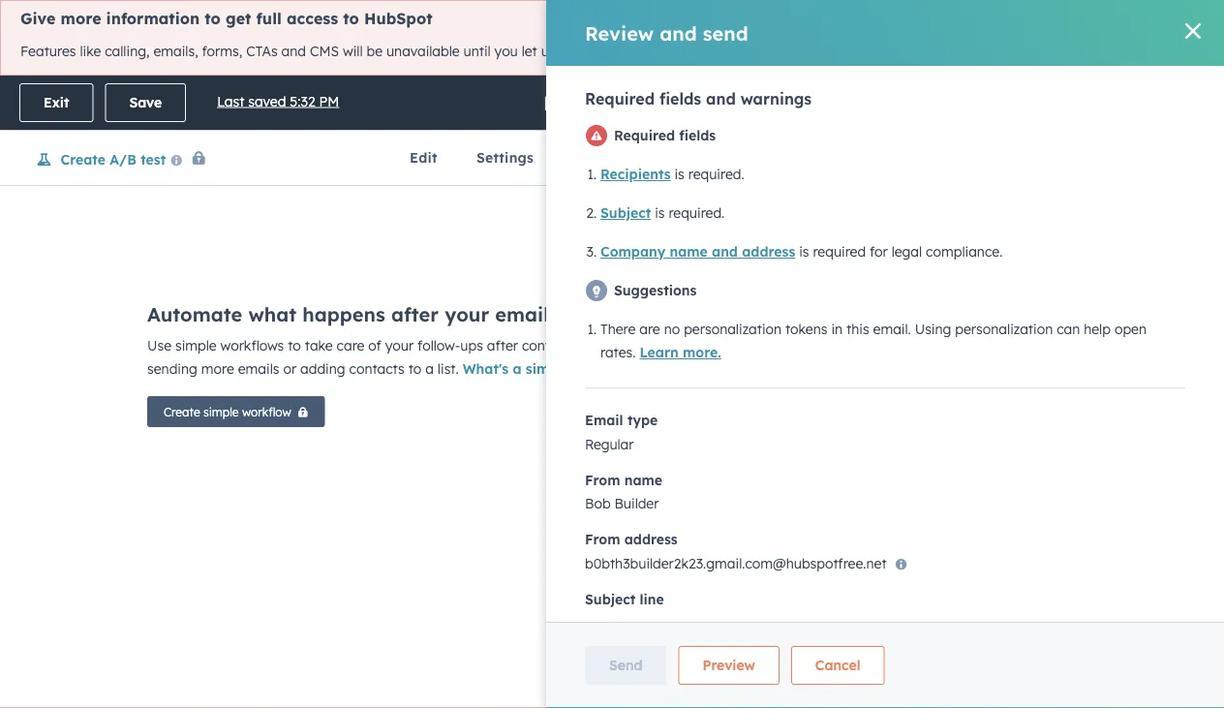 Task type: locate. For each thing, give the bounding box(es) containing it.
from
[[585, 471, 621, 488], [585, 531, 621, 548]]

subject for subject line -
[[585, 591, 636, 608]]

0 horizontal spatial create
[[61, 151, 106, 167]]

what
[[248, 302, 297, 327]]

subject line -
[[585, 591, 664, 631]]

0 horizontal spatial information
[[106, 9, 200, 28]]

1 vertical spatial fields
[[680, 126, 716, 143]]

send down subject line -
[[609, 657, 643, 674]]

1 horizontal spatial email.
[[874, 321, 912, 338]]

1 vertical spatial give
[[794, 44, 818, 59]]

recipients link
[[601, 166, 671, 183]]

automate what happens after your email is sent
[[147, 302, 617, 327]]

company
[[601, 243, 666, 260]]

required for required fields and warnings
[[585, 89, 655, 109]]

create for create a/b test
[[61, 151, 106, 167]]

1 vertical spatial subject
[[585, 591, 636, 608]]

give
[[20, 9, 56, 28], [794, 44, 818, 59]]

2 a from the left
[[513, 360, 522, 377]]

a left list.
[[426, 360, 434, 377]]

2 from from the top
[[585, 531, 621, 548]]

0 vertical spatial required
[[585, 89, 655, 109]]

from for from address
[[585, 531, 621, 548]]

from up bob
[[585, 471, 621, 488]]

features
[[20, 43, 76, 60]]

from for from name bob builder
[[585, 471, 621, 488]]

fields down required fields and warnings
[[680, 126, 716, 143]]

create down sending
[[164, 405, 200, 419]]

required. up company name and address "link"
[[669, 204, 725, 221]]

1 vertical spatial after
[[487, 337, 518, 354]]

0 horizontal spatial give
[[20, 9, 56, 28]]

1 vertical spatial name
[[625, 471, 663, 488]]

email.
[[874, 321, 912, 338], [697, 337, 735, 354]]

simple for workflow
[[203, 405, 239, 419]]

personalization left the can
[[956, 321, 1053, 338]]

2 vertical spatial simple
[[203, 405, 239, 419]]

0 vertical spatial fields
[[660, 89, 702, 109]]

us
[[541, 43, 556, 60]]

simple inside use simple workflows to take care of your follow-ups after contacts engage with your email. for example, sending more emails or adding contacts to a list.
[[175, 337, 217, 354]]

no
[[664, 321, 680, 338]]

0 vertical spatial or
[[612, 149, 627, 166]]

more inside use simple workflows to take care of your follow-ups after contacts engage with your email. for example, sending more emails or adding contacts to a list.
[[201, 360, 234, 377]]

send for send
[[609, 657, 643, 674]]

emails,
[[153, 43, 198, 60]]

1 horizontal spatial after
[[487, 337, 518, 354]]

1 vertical spatial or
[[283, 360, 297, 377]]

contacts down of
[[349, 360, 405, 377]]

send up the 'subject' link
[[573, 149, 608, 166]]

list.
[[438, 360, 459, 377]]

0 horizontal spatial a
[[426, 360, 434, 377]]

is left required
[[800, 243, 810, 260]]

email. right this
[[874, 321, 912, 338]]

required fields and warnings
[[585, 89, 812, 109]]

0 horizontal spatial or
[[283, 360, 297, 377]]

business.
[[708, 43, 766, 60]]

give for give more information to get full access to hubspot
[[20, 9, 56, 28]]

pm
[[319, 93, 339, 110]]

preview
[[703, 657, 756, 674]]

take
[[305, 337, 333, 354]]

send for send or schedule
[[573, 149, 608, 166]]

name for company
[[670, 243, 708, 260]]

review and send
[[585, 21, 749, 45]]

learn more. link
[[640, 344, 722, 361]]

required down about
[[585, 89, 655, 109]]

create simple workflow button
[[147, 396, 325, 427]]

fields up required fields
[[660, 89, 702, 109]]

1 horizontal spatial or
[[612, 149, 627, 166]]

required up send or schedule at the top
[[614, 126, 675, 143]]

compliance.
[[926, 243, 1003, 260]]

1 horizontal spatial address
[[742, 243, 796, 260]]

and down subject is required.
[[712, 243, 738, 260]]

exit
[[44, 94, 69, 111]]

0 vertical spatial from
[[585, 471, 621, 488]]

required
[[813, 243, 866, 260]]

line
[[640, 591, 664, 608]]

0 vertical spatial simple
[[175, 337, 217, 354]]

1 horizontal spatial name
[[670, 243, 708, 260]]

0 vertical spatial subject
[[601, 204, 651, 221]]

name down subject is required.
[[670, 243, 708, 260]]

contacts up what's a simple workflow?
[[522, 337, 578, 354]]

a right what's
[[513, 360, 522, 377]]

close image
[[1186, 23, 1201, 39]]

subject inside subject line -
[[585, 591, 636, 608]]

to up will
[[343, 9, 359, 28]]

to left list.
[[409, 360, 422, 377]]

1 from from the top
[[585, 471, 621, 488]]

after
[[391, 302, 439, 327], [487, 337, 518, 354]]

1 horizontal spatial personalization
[[956, 321, 1053, 338]]

or left schedule
[[612, 149, 627, 166]]

email
[[495, 302, 549, 327]]

exit button
[[19, 83, 93, 122]]

happens
[[303, 302, 385, 327]]

1 vertical spatial send
[[609, 657, 643, 674]]

recipients is required.
[[601, 166, 745, 183]]

create for create simple workflow
[[164, 405, 200, 419]]

create a/b test button down save button
[[19, 147, 208, 172]]

of
[[369, 337, 382, 354]]

0 horizontal spatial email.
[[697, 337, 735, 354]]

this
[[847, 321, 870, 338]]

required.
[[689, 166, 745, 183], [669, 204, 725, 221]]

1 horizontal spatial contacts
[[522, 337, 578, 354]]

1 horizontal spatial give
[[794, 44, 818, 59]]

1 horizontal spatial information
[[853, 44, 917, 59]]

2 personalization from the left
[[956, 321, 1053, 338]]

1 a from the left
[[426, 360, 434, 377]]

sending
[[147, 360, 197, 377]]

or
[[612, 149, 627, 166], [283, 360, 297, 377]]

None field
[[542, 90, 646, 116]]

1 vertical spatial required
[[614, 126, 675, 143]]

1 horizontal spatial send
[[609, 657, 643, 674]]

give more information
[[794, 44, 917, 59]]

0 horizontal spatial name
[[625, 471, 663, 488]]

subject link
[[601, 204, 651, 221]]

email. left for
[[697, 337, 735, 354]]

builder
[[615, 495, 659, 512]]

required for required fields
[[614, 126, 675, 143]]

save
[[129, 94, 162, 111]]

send
[[573, 149, 608, 166], [609, 657, 643, 674]]

bob
[[585, 495, 611, 512]]

simple down the email
[[526, 360, 570, 377]]

1 horizontal spatial a
[[513, 360, 522, 377]]

address left required
[[742, 243, 796, 260]]

simple left workflow
[[203, 405, 239, 419]]

personalization up the 'more.' on the right of the page
[[684, 321, 782, 338]]

create a/b test button
[[19, 147, 208, 172], [36, 151, 166, 168]]

subject up company
[[601, 204, 651, 221]]

1 horizontal spatial create
[[164, 405, 200, 419]]

save button
[[105, 83, 186, 122]]

for
[[870, 243, 888, 260]]

1 vertical spatial simple
[[526, 360, 570, 377]]

email. inside there are no personalization tokens in this email. using personalization can help open rates.
[[874, 321, 912, 338]]

and left cms
[[282, 43, 306, 60]]

0 vertical spatial send
[[573, 149, 608, 166]]

a
[[426, 360, 434, 377], [513, 360, 522, 377]]

required. down required fields
[[689, 166, 745, 183]]

type
[[628, 412, 658, 429]]

example,
[[764, 337, 821, 354]]

0 vertical spatial required.
[[689, 166, 745, 183]]

name inside from name bob builder
[[625, 471, 663, 488]]

0 vertical spatial address
[[742, 243, 796, 260]]

after up follow-
[[391, 302, 439, 327]]

address down the builder
[[625, 531, 678, 548]]

0 vertical spatial name
[[670, 243, 708, 260]]

0 horizontal spatial contacts
[[349, 360, 405, 377]]

give up "warnings"
[[794, 44, 818, 59]]

1 vertical spatial from
[[585, 531, 621, 548]]

0 horizontal spatial send
[[573, 149, 608, 166]]

name for from
[[625, 471, 663, 488]]

from down bob
[[585, 531, 621, 548]]

0 vertical spatial give
[[20, 9, 56, 28]]

after up what's
[[487, 337, 518, 354]]

what's
[[463, 360, 509, 377]]

0 vertical spatial create
[[61, 151, 106, 167]]

0 horizontal spatial personalization
[[684, 321, 782, 338]]

1 vertical spatial create
[[164, 405, 200, 419]]

regular
[[585, 436, 634, 452]]

0 horizontal spatial after
[[391, 302, 439, 327]]

and left 'send'
[[660, 21, 697, 45]]

1 vertical spatial required.
[[669, 204, 725, 221]]

emails
[[238, 360, 280, 377]]

simple
[[175, 337, 217, 354], [526, 360, 570, 377], [203, 405, 239, 419]]

access
[[287, 9, 338, 28]]

and down business.
[[706, 89, 736, 109]]

edit link
[[391, 131, 457, 185]]

address
[[742, 243, 796, 260], [625, 531, 678, 548]]

0 horizontal spatial address
[[625, 531, 678, 548]]

0 vertical spatial after
[[391, 302, 439, 327]]

legal
[[892, 243, 923, 260]]

personalization
[[684, 321, 782, 338], [956, 321, 1053, 338]]

sent
[[577, 302, 617, 327]]

send inside button
[[609, 657, 643, 674]]

fields for required fields and warnings
[[660, 89, 702, 109]]

subject
[[601, 204, 651, 221], [585, 591, 636, 608]]

give up "features"
[[20, 9, 56, 28]]

0 vertical spatial information
[[106, 9, 200, 28]]

create left a/b
[[61, 151, 106, 167]]

to left take at left
[[288, 337, 301, 354]]

full
[[256, 9, 282, 28]]

1 vertical spatial information
[[853, 44, 917, 59]]

will
[[343, 43, 363, 60]]

give more information link
[[777, 36, 934, 67]]

or right emails
[[283, 360, 297, 377]]

is
[[675, 166, 685, 183], [655, 204, 665, 221], [800, 243, 810, 260], [555, 302, 571, 327]]

from inside from name bob builder
[[585, 471, 621, 488]]

subject up -
[[585, 591, 636, 608]]

name up the builder
[[625, 471, 663, 488]]

use
[[147, 337, 172, 354]]

settings link
[[457, 131, 553, 185]]

a inside use simple workflows to take care of your follow-ups after contacts engage with your email. for example, sending more emails or adding contacts to a list.
[[426, 360, 434, 377]]

get
[[226, 9, 251, 28]]

-
[[585, 614, 591, 631]]

until
[[464, 43, 491, 60]]

simple down automate
[[175, 337, 217, 354]]



Task type: vqa. For each thing, say whether or not it's contained in the screenshot.
in
yes



Task type: describe. For each thing, give the bounding box(es) containing it.
workflow?
[[574, 360, 644, 377]]

forms,
[[202, 43, 242, 60]]

ups
[[461, 337, 483, 354]]

suggestions
[[614, 281, 697, 298]]

1 vertical spatial address
[[625, 531, 678, 548]]

b0bth3builder2k23.gmail.com@hubspotfree.net
[[585, 555, 887, 572]]

features like calling, emails, forms, ctas and cms will be unavailable until you let us know more about your business.
[[20, 43, 766, 60]]

you
[[495, 43, 518, 60]]

email. inside use simple workflows to take care of your follow-ups after contacts engage with your email. for example, sending more emails or adding contacts to a list.
[[697, 337, 735, 354]]

what's a simple workflow?
[[463, 360, 644, 377]]

test
[[141, 151, 166, 167]]

simple for workflows
[[175, 337, 217, 354]]

1 personalization from the left
[[684, 321, 782, 338]]

send or schedule link
[[553, 131, 713, 185]]

follow-
[[418, 337, 461, 354]]

automate
[[147, 302, 242, 327]]

a/b
[[110, 151, 136, 167]]

fields for required fields
[[680, 126, 716, 143]]

for
[[739, 337, 760, 354]]

learn
[[640, 344, 679, 361]]

email type regular
[[585, 412, 658, 452]]

email
[[585, 412, 624, 429]]

recipients
[[601, 166, 671, 183]]

are
[[640, 321, 661, 338]]

about
[[634, 43, 672, 60]]

is left sent
[[555, 302, 571, 327]]

required. for subject is required.
[[669, 204, 725, 221]]

create simple workflow
[[164, 405, 291, 419]]

settings
[[477, 149, 534, 166]]

a inside button
[[513, 360, 522, 377]]

unavailable
[[387, 43, 460, 60]]

can
[[1057, 321, 1081, 338]]

know
[[560, 43, 593, 60]]

there
[[601, 321, 636, 338]]

subject for subject is required.
[[601, 204, 651, 221]]

saved
[[248, 93, 286, 110]]

rates.
[[601, 344, 636, 361]]

use simple workflows to take care of your follow-ups after contacts engage with your email. for example, sending more emails or adding contacts to a list.
[[147, 337, 821, 377]]

cancel button
[[792, 646, 885, 685]]

using
[[915, 321, 952, 338]]

engage
[[581, 337, 630, 354]]

or inside use simple workflows to take care of your follow-ups after contacts engage with your email. for example, sending more emails or adding contacts to a list.
[[283, 360, 297, 377]]

adding
[[300, 360, 346, 377]]

review
[[585, 21, 654, 45]]

cms
[[310, 43, 339, 60]]

last saved 5:32 pm
[[217, 93, 339, 110]]

tokens
[[786, 321, 828, 338]]

more.
[[683, 344, 722, 361]]

last
[[217, 93, 245, 110]]

learn more.
[[640, 344, 722, 361]]

like
[[80, 43, 101, 60]]

open
[[1115, 321, 1147, 338]]

give more information to get full access to hubspot
[[20, 9, 433, 28]]

in
[[832, 321, 843, 338]]

1 vertical spatial contacts
[[349, 360, 405, 377]]

preview button
[[679, 646, 780, 685]]

cancel
[[816, 657, 861, 674]]

5:32
[[290, 93, 315, 110]]

there are no personalization tokens in this email. using personalization can help open rates.
[[601, 321, 1147, 361]]

schedule
[[632, 149, 693, 166]]

what's a simple workflow? button
[[463, 358, 644, 381]]

help
[[1084, 321, 1111, 338]]

warnings
[[741, 89, 812, 109]]

give for give more information
[[794, 44, 818, 59]]

required fields
[[614, 126, 716, 143]]

edit
[[410, 149, 438, 166]]

be
[[367, 43, 383, 60]]

workflows
[[220, 337, 284, 354]]

company name and address link
[[601, 243, 796, 260]]

ctas
[[246, 43, 278, 60]]

information for give more information
[[853, 44, 917, 59]]

information for give more information to get full access to hubspot
[[106, 9, 200, 28]]

workflow
[[242, 405, 291, 419]]

send
[[703, 21, 749, 45]]

required. for recipients is required.
[[689, 166, 745, 183]]

create a/b test button down exit button on the left top
[[36, 151, 166, 168]]

company name and address is required for legal compliance.
[[601, 243, 1003, 260]]

after inside use simple workflows to take care of your follow-ups after contacts engage with your email. for example, sending more emails or adding contacts to a list.
[[487, 337, 518, 354]]

0 vertical spatial contacts
[[522, 337, 578, 354]]

let
[[522, 43, 538, 60]]

subject is required.
[[601, 204, 725, 221]]

is right the 'subject' link
[[655, 204, 665, 221]]

to left the get
[[205, 9, 221, 28]]

send button
[[585, 646, 667, 685]]

is down required fields
[[675, 166, 685, 183]]

hubspot
[[364, 9, 433, 28]]

from address
[[585, 531, 678, 548]]



